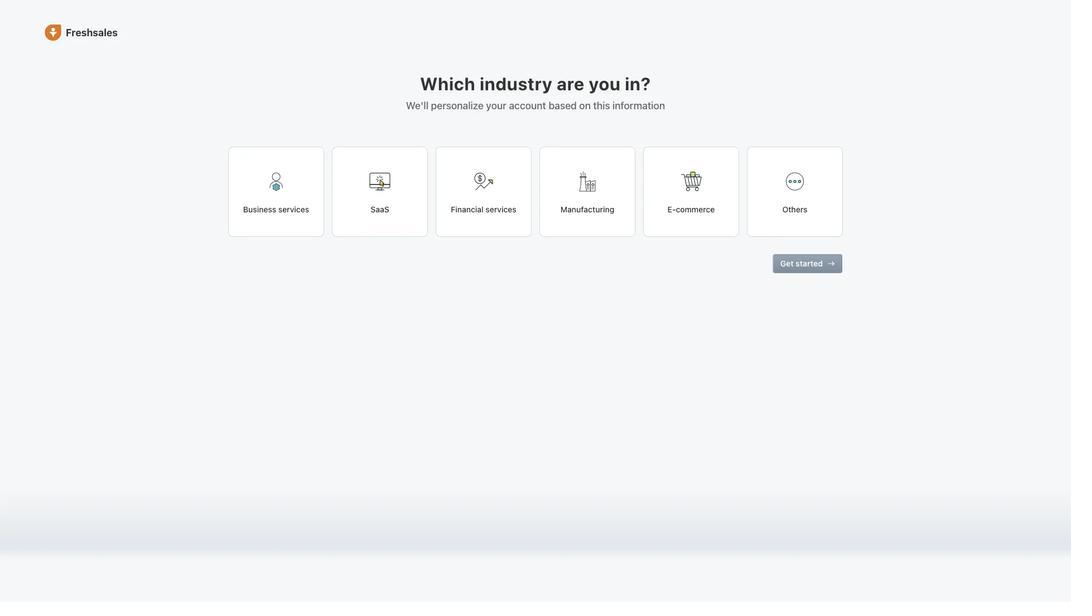Task type: vqa. For each thing, say whether or not it's contained in the screenshot.
E-commerce
yes



Task type: locate. For each thing, give the bounding box(es) containing it.
a
[[282, 514, 285, 522]]

sales
[[220, 137, 240, 147]]

2 services from the left
[[486, 205, 517, 214]]

phone image
[[12, 560, 23, 572]]

glendale, arizona, usa link
[[223, 237, 299, 245]]

emails janesampleton@gmail.com
[[615, 225, 704, 244]]

personalize
[[431, 99, 484, 111]]

not
[[272, 500, 282, 508]]

which
[[420, 73, 476, 94]]

information
[[613, 99, 666, 111]]

to for a
[[273, 514, 280, 522]]

jane
[[248, 500, 263, 508]]

interested
[[618, 139, 651, 147]]

location
[[223, 226, 250, 233]]

to inside "add to a sequence" link
[[273, 514, 280, 522]]

qualified
[[242, 137, 276, 147], [742, 139, 771, 147]]

janesampleton@gmail.com
[[615, 236, 704, 244]]

of
[[299, 500, 305, 508]]

others
[[783, 205, 808, 214]]

0 horizontal spatial container_wx8msf4aqz5i3rn1 image
[[226, 505, 237, 517]]

0 horizontal spatial to
[[249, 177, 256, 185]]

services
[[278, 205, 309, 214], [486, 205, 517, 214]]

are
[[557, 73, 585, 94]]

sales qualified lead link
[[220, 132, 306, 148]]

add
[[258, 514, 271, 522]]

tags
[[272, 177, 286, 185]]

new
[[388, 139, 402, 147]]

sequence
[[287, 514, 318, 522]]

container_wx8msf4aqz5i3rn1 image
[[226, 505, 237, 517], [248, 514, 256, 522]]

we'll
[[406, 99, 429, 111]]

manufacturing
[[561, 205, 615, 214]]

lead
[[278, 137, 296, 147]]

1 horizontal spatial services
[[486, 205, 517, 214]]

in?
[[625, 73, 651, 94]]

jane is not part of any sales sequence.
[[248, 500, 371, 508]]

sequence.
[[338, 500, 371, 508]]

1 vertical spatial to
[[273, 514, 280, 522]]

1 horizontal spatial container_wx8msf4aqz5i3rn1 image
[[248, 514, 256, 522]]

this
[[594, 99, 610, 111]]

1 services from the left
[[278, 205, 309, 214]]

sales qualified lead
[[220, 137, 296, 147]]

container_wx8msf4aqz5i3rn1 image left jane
[[226, 505, 237, 517]]

emails
[[615, 225, 636, 233]]

click to add tags
[[231, 177, 286, 185]]

arizona,
[[256, 237, 283, 245]]

services up usa
[[278, 205, 309, 214]]

container_wx8msf4aqz5i3rn1 image left add
[[248, 514, 256, 522]]

0 vertical spatial to
[[249, 177, 256, 185]]

add to a sequence
[[258, 514, 318, 522]]

e-commerce icon image
[[678, 168, 705, 195]]

which industry are you in? we'll personalize your account based on this information
[[406, 73, 666, 111]]

1 horizontal spatial to
[[273, 514, 280, 522]]

services down "financial services icon"
[[486, 205, 517, 214]]

to for add
[[249, 177, 256, 185]]

add to a sequence link
[[248, 514, 371, 523]]

sales
[[320, 500, 336, 508]]

qualified inside qualified link
[[742, 139, 771, 147]]

is
[[265, 500, 270, 508]]

0 horizontal spatial services
[[278, 205, 309, 214]]

interested link
[[573, 137, 693, 150]]

1 horizontal spatial qualified
[[742, 139, 771, 147]]

Search your CRM... text field
[[49, 27, 161, 46]]

usa
[[285, 237, 299, 245]]

qualified inside sales qualified lead link
[[242, 137, 276, 147]]

to left add
[[249, 177, 256, 185]]

accounts
[[419, 225, 449, 233]]

accounts widgetz.io (sample)
[[419, 225, 486, 244]]

add
[[258, 177, 270, 185]]

to left a
[[273, 514, 280, 522]]

0 horizontal spatial qualified
[[242, 137, 276, 147]]

to
[[249, 177, 256, 185], [273, 514, 280, 522]]

new link
[[332, 136, 452, 150]]



Task type: describe. For each thing, give the bounding box(es) containing it.
business
[[243, 205, 276, 214]]

contacted
[[499, 139, 533, 147]]

you
[[589, 73, 621, 94]]

commerce
[[676, 205, 715, 214]]

contacted link
[[452, 136, 573, 150]]

phone element
[[7, 555, 29, 577]]

financial
[[451, 205, 484, 214]]

business services
[[243, 205, 309, 214]]

services for financial services
[[486, 205, 517, 214]]

any
[[307, 500, 318, 508]]

glendale,
[[223, 237, 254, 245]]

services for business services
[[278, 205, 309, 214]]

others icon image
[[782, 168, 809, 195]]

(sample)
[[456, 236, 486, 244]]

your
[[486, 99, 507, 111]]

on
[[580, 99, 591, 111]]

part
[[284, 500, 297, 508]]

container_wx8msf4aqz5i3rn1 image inside "add to a sequence" link
[[248, 514, 256, 522]]

location glendale, arizona, usa
[[223, 226, 299, 245]]

widgetz.io (sample) link
[[419, 236, 486, 244]]

industry
[[480, 73, 553, 94]]

saas icon image
[[367, 168, 394, 195]]

widgetz.io
[[419, 236, 455, 244]]

click
[[231, 177, 247, 185]]

interested button
[[573, 137, 693, 150]]

account
[[509, 99, 546, 111]]

freshsales
[[66, 27, 118, 39]]

saas
[[371, 205, 389, 214]]

business services icon image
[[263, 168, 290, 195]]

e-commerce
[[668, 205, 715, 214]]

financial services
[[451, 205, 517, 214]]

e-
[[668, 205, 676, 214]]

qualified link
[[693, 136, 814, 150]]

financial services icon image
[[471, 168, 497, 195]]

based
[[549, 99, 577, 111]]

manufacturing icon image
[[574, 168, 601, 195]]

product logo freshsales image
[[45, 24, 61, 41]]

janesampleton@gmail.com link
[[615, 235, 704, 246]]



